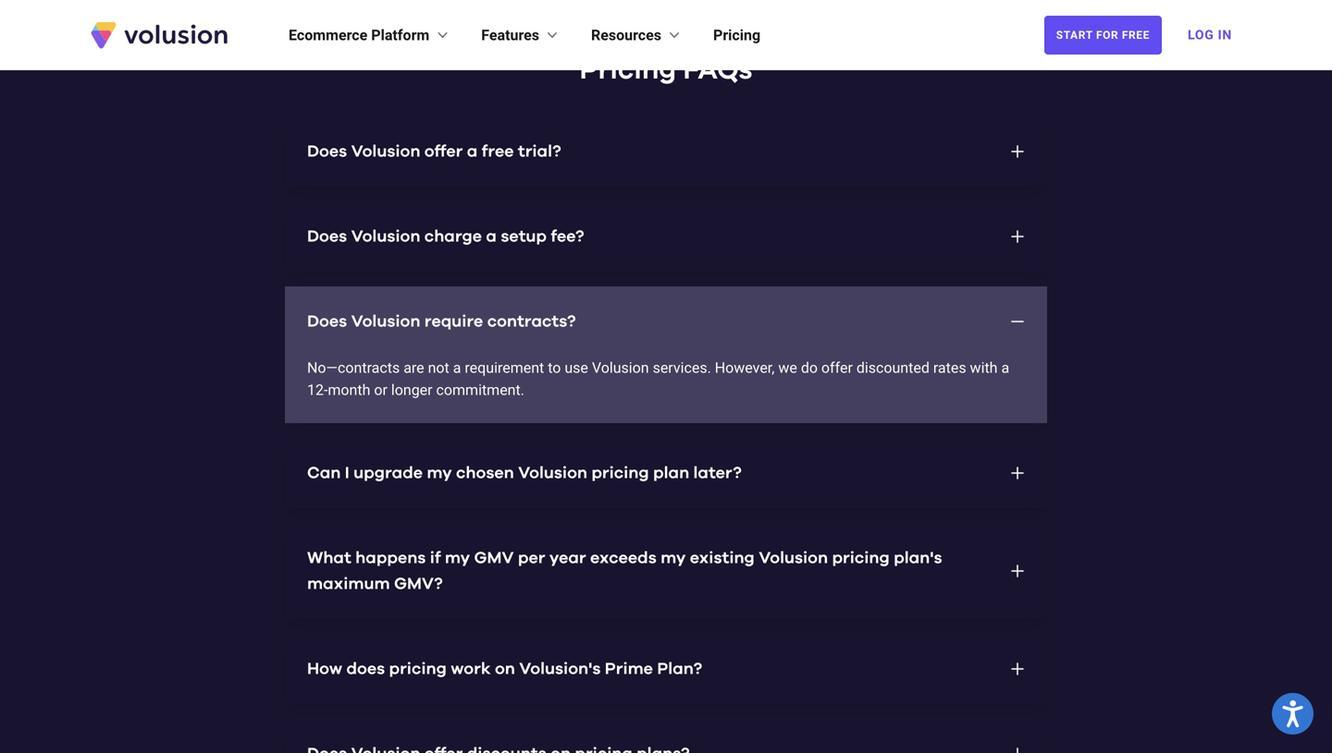 Task type: locate. For each thing, give the bounding box(es) containing it.
does volusion require contracts?
[[307, 314, 576, 330]]

require
[[424, 314, 483, 330]]

can
[[307, 465, 341, 482]]

does volusion offer a free trial? button
[[285, 117, 1047, 187]]

my right "if"
[[445, 550, 470, 567]]

3 does from the top
[[307, 314, 347, 330]]

volusion
[[351, 143, 420, 160], [351, 229, 420, 245], [351, 314, 420, 330], [592, 359, 649, 377], [518, 465, 587, 482], [759, 550, 828, 567]]

services.
[[653, 359, 711, 377]]

pricing
[[591, 465, 649, 482], [832, 550, 890, 567], [389, 661, 447, 678]]

platform
[[371, 26, 430, 44]]

a
[[467, 143, 478, 160], [486, 229, 497, 245], [453, 359, 461, 377], [1001, 359, 1009, 377]]

free
[[482, 143, 514, 160]]

0 horizontal spatial offer
[[424, 143, 463, 160]]

1 horizontal spatial pricing
[[713, 26, 761, 44]]

existing
[[690, 550, 755, 567]]

what happens if my gmv per year exceeds my existing volusion pricing plan's maximum gmv? button
[[285, 524, 1047, 620]]

discounted
[[857, 359, 930, 377]]

2 does from the top
[[307, 229, 347, 245]]

pricing left plan's
[[832, 550, 890, 567]]

1 vertical spatial does
[[307, 229, 347, 245]]

on
[[495, 661, 515, 678]]

1 does from the top
[[307, 143, 347, 160]]

how does pricing work on volusion's prime plan? button
[[285, 635, 1047, 705]]

pricing right does
[[389, 661, 447, 678]]

a right not
[[453, 359, 461, 377]]

or
[[374, 382, 388, 399]]

my left chosen
[[427, 465, 452, 482]]

chosen
[[456, 465, 514, 482]]

2 horizontal spatial pricing
[[832, 550, 890, 567]]

0 vertical spatial pricing
[[591, 465, 649, 482]]

are
[[404, 359, 424, 377]]

does
[[346, 661, 385, 678]]

does for does volusion charge a setup fee?
[[307, 229, 347, 245]]

upgrade
[[353, 465, 423, 482]]

1 vertical spatial pricing
[[832, 550, 890, 567]]

pricing left plan
[[591, 465, 649, 482]]

does volusion require contracts? button
[[285, 287, 1047, 357]]

ecommerce platform
[[289, 26, 430, 44]]

however,
[[715, 359, 775, 377]]

we
[[778, 359, 797, 377]]

offer right do
[[821, 359, 853, 377]]

2 vertical spatial pricing
[[389, 661, 447, 678]]

work
[[451, 661, 491, 678]]

log in
[[1188, 27, 1232, 43]]

what
[[307, 550, 351, 567]]

do
[[801, 359, 818, 377]]

a for charge
[[486, 229, 497, 245]]

does volusion charge a setup fee? button
[[285, 202, 1047, 272]]

1 horizontal spatial offer
[[821, 359, 853, 377]]

pricing up faqs
[[713, 26, 761, 44]]

my for gmv
[[445, 550, 470, 567]]

trial?
[[518, 143, 561, 160]]

use
[[565, 359, 588, 377]]

12-
[[307, 382, 328, 399]]

a left setup in the top of the page
[[486, 229, 497, 245]]

0 horizontal spatial pricing
[[389, 661, 447, 678]]

1 vertical spatial pricing
[[580, 56, 676, 84]]

pricing down resources
[[580, 56, 676, 84]]

1 horizontal spatial pricing
[[591, 465, 649, 482]]

0 horizontal spatial pricing
[[580, 56, 676, 84]]

in
[[1218, 27, 1232, 43]]

log
[[1188, 27, 1214, 43]]

my inside button
[[427, 465, 452, 482]]

offer
[[424, 143, 463, 160], [821, 359, 853, 377]]

pricing link
[[713, 24, 761, 46]]

longer
[[391, 382, 433, 399]]

0 vertical spatial pricing
[[713, 26, 761, 44]]

my for chosen
[[427, 465, 452, 482]]

does
[[307, 143, 347, 160], [307, 229, 347, 245], [307, 314, 347, 330]]

start
[[1056, 29, 1093, 42]]

0 vertical spatial offer
[[424, 143, 463, 160]]

gmv?
[[394, 576, 443, 593]]

no—contracts are not a requirement to use volusion services. however, we do offer discounted rates with a 12-month or longer commitment.
[[307, 359, 1009, 399]]

a right with
[[1001, 359, 1009, 377]]

a for offer
[[467, 143, 478, 160]]

a left free
[[467, 143, 478, 160]]

i
[[345, 465, 349, 482]]

1 vertical spatial offer
[[821, 359, 853, 377]]

offer inside no—contracts are not a requirement to use volusion services. however, we do offer discounted rates with a 12-month or longer commitment.
[[821, 359, 853, 377]]

per
[[518, 550, 545, 567]]

pricing
[[713, 26, 761, 44], [580, 56, 676, 84]]

pricing inside button
[[389, 661, 447, 678]]

pricing for pricing faqs
[[580, 56, 676, 84]]

0 vertical spatial does
[[307, 143, 347, 160]]

volusion inside button
[[518, 465, 587, 482]]

how does pricing work on volusion's prime plan?
[[307, 661, 702, 678]]

if
[[430, 550, 441, 567]]

offer left free
[[424, 143, 463, 160]]

resources button
[[591, 24, 684, 46]]

my
[[427, 465, 452, 482], [445, 550, 470, 567], [661, 550, 686, 567]]

ecommerce
[[289, 26, 368, 44]]

2 vertical spatial does
[[307, 314, 347, 330]]

my left the existing at bottom
[[661, 550, 686, 567]]

happens
[[355, 550, 426, 567]]



Task type: describe. For each thing, give the bounding box(es) containing it.
rates
[[933, 359, 966, 377]]

plan's
[[894, 550, 942, 567]]

free
[[1122, 29, 1150, 42]]

volusion's
[[519, 661, 601, 678]]

gmv
[[474, 550, 514, 567]]

does volusion charge a setup fee?
[[307, 229, 584, 245]]

offer inside button
[[424, 143, 463, 160]]

start for free link
[[1044, 16, 1162, 55]]

a for not
[[453, 359, 461, 377]]

pricing faqs
[[580, 56, 753, 84]]

does for does volusion require contracts?
[[307, 314, 347, 330]]

does for does volusion offer a free trial?
[[307, 143, 347, 160]]

open accessibe: accessibility options, statement and help image
[[1283, 701, 1303, 728]]

fee?
[[551, 229, 584, 245]]

contracts?
[[487, 314, 576, 330]]

later?
[[693, 465, 742, 482]]

month
[[328, 382, 370, 399]]

with
[[970, 359, 998, 377]]

features
[[481, 26, 539, 44]]

maximum
[[307, 576, 390, 593]]

features button
[[481, 24, 562, 46]]

requirement
[[465, 359, 544, 377]]

for
[[1096, 29, 1119, 42]]

year
[[549, 550, 586, 567]]

to
[[548, 359, 561, 377]]

volusion inside no—contracts are not a requirement to use volusion services. however, we do offer discounted rates with a 12-month or longer commitment.
[[592, 359, 649, 377]]

faqs
[[683, 56, 753, 84]]

setup
[[501, 229, 547, 245]]

no—contracts
[[307, 359, 400, 377]]

charge
[[424, 229, 482, 245]]

log in link
[[1177, 15, 1243, 56]]

pricing inside button
[[591, 465, 649, 482]]

start for free
[[1056, 29, 1150, 42]]

not
[[428, 359, 449, 377]]

how
[[307, 661, 342, 678]]

resources
[[591, 26, 661, 44]]

does volusion offer a free trial?
[[307, 143, 561, 160]]

can i upgrade my chosen volusion pricing plan later?
[[307, 465, 742, 482]]

prime
[[605, 661, 653, 678]]

can i upgrade my chosen volusion pricing plan later? button
[[285, 439, 1047, 509]]

pricing inside what happens if my gmv per year exceeds my existing volusion pricing plan's maximum gmv?
[[832, 550, 890, 567]]

plan
[[653, 465, 689, 482]]

exceeds
[[590, 550, 657, 567]]

volusion inside what happens if my gmv per year exceeds my existing volusion pricing plan's maximum gmv?
[[759, 550, 828, 567]]

ecommerce platform button
[[289, 24, 452, 46]]

commitment.
[[436, 382, 525, 399]]

pricing for pricing
[[713, 26, 761, 44]]

what happens if my gmv per year exceeds my existing volusion pricing plan's maximum gmv?
[[307, 550, 942, 593]]

plan?
[[657, 661, 702, 678]]



Task type: vqa. For each thing, say whether or not it's contained in the screenshot.
'easily'
no



